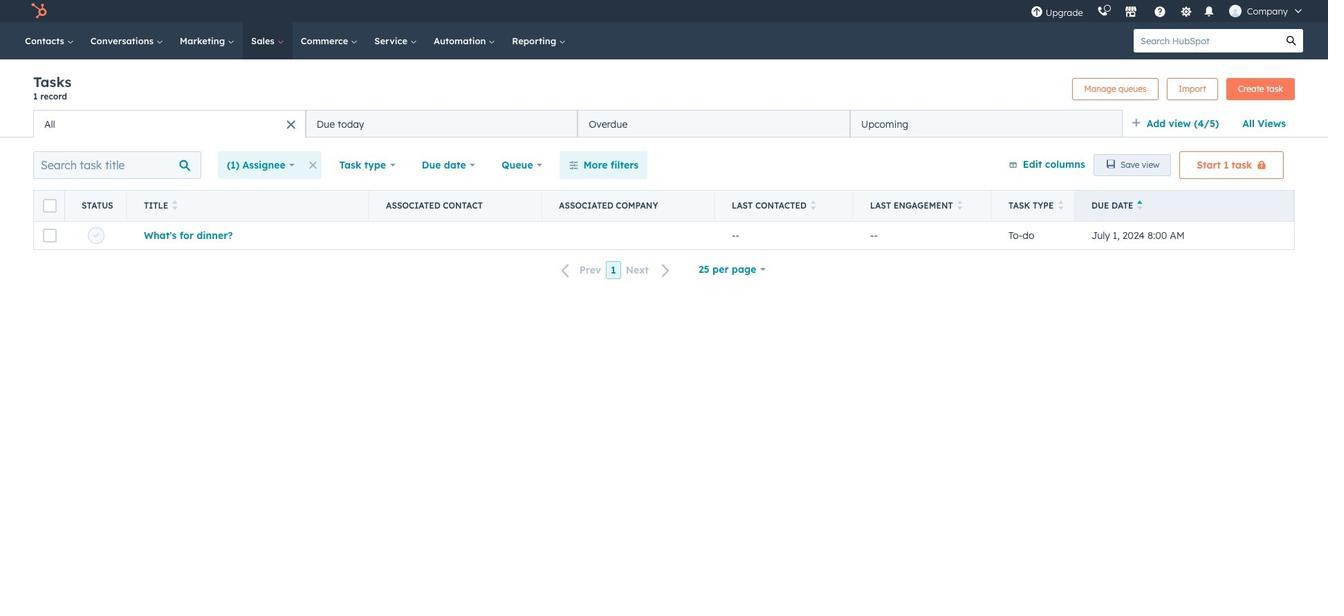 Task type: locate. For each thing, give the bounding box(es) containing it.
press to sort. element
[[172, 201, 178, 212], [811, 201, 816, 212], [957, 201, 962, 212], [1058, 201, 1063, 212]]

Search task title search field
[[33, 151, 201, 179]]

tab list
[[33, 110, 1122, 138]]

ascending sort. press to sort descending. image
[[1137, 201, 1143, 210]]

press to sort. image
[[811, 201, 816, 210], [957, 201, 962, 210], [1058, 201, 1063, 210]]

banner
[[33, 73, 1295, 110]]

press to sort. image
[[172, 201, 178, 210]]

1 press to sort. element from the left
[[172, 201, 178, 212]]

2 horizontal spatial press to sort. image
[[1058, 201, 1063, 210]]

menu
[[1024, 0, 1311, 22]]

press to sort. image for 2nd 'press to sort.' element from right
[[957, 201, 962, 210]]

column header
[[34, 191, 65, 221], [65, 191, 127, 221], [369, 191, 542, 221], [542, 191, 715, 221]]

3 column header from the left
[[369, 191, 542, 221]]

1 press to sort. image from the left
[[811, 201, 816, 210]]

ascending sort. press to sort descending. element
[[1137, 201, 1143, 212]]

1 horizontal spatial press to sort. image
[[957, 201, 962, 210]]

2 press to sort. image from the left
[[957, 201, 962, 210]]

3 press to sort. image from the left
[[1058, 201, 1063, 210]]

0 horizontal spatial press to sort. image
[[811, 201, 816, 210]]

3 press to sort. element from the left
[[957, 201, 962, 212]]



Task type: describe. For each thing, give the bounding box(es) containing it.
marketplaces image
[[1125, 6, 1137, 19]]

press to sort. image for 2nd 'press to sort.' element from the left
[[811, 201, 816, 210]]

2 column header from the left
[[65, 191, 127, 221]]

1 column header from the left
[[34, 191, 65, 221]]

press to sort. image for 4th 'press to sort.' element from the left
[[1058, 201, 1063, 210]]

pagination navigation
[[553, 261, 678, 280]]

4 column header from the left
[[542, 191, 715, 221]]

jacob simon image
[[1229, 5, 1241, 17]]

task status: not completed image
[[93, 233, 99, 239]]

Search HubSpot search field
[[1134, 29, 1280, 53]]

4 press to sort. element from the left
[[1058, 201, 1063, 212]]

2 press to sort. element from the left
[[811, 201, 816, 212]]



Task type: vqa. For each thing, say whether or not it's contained in the screenshot.
third Press to sort. image from right
yes



